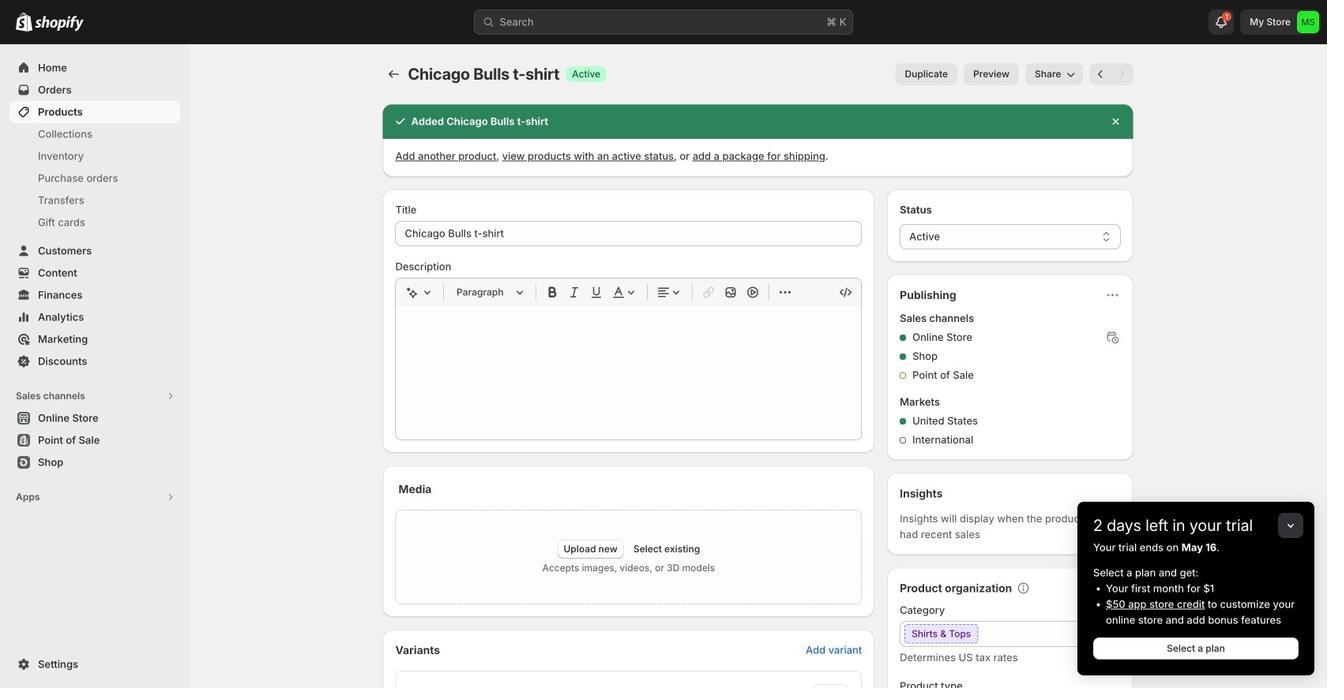 Task type: locate. For each thing, give the bounding box(es) containing it.
shopify image
[[16, 12, 32, 31], [35, 16, 84, 31]]

0 horizontal spatial shopify image
[[16, 12, 32, 31]]

Short sleeve t-shirt text field
[[395, 221, 862, 246]]



Task type: describe. For each thing, give the bounding box(es) containing it.
Shirts & Tops text field
[[900, 622, 1073, 647]]

next image
[[1114, 66, 1130, 82]]

1 horizontal spatial shopify image
[[35, 16, 84, 31]]

my store image
[[1297, 11, 1319, 33]]



Task type: vqa. For each thing, say whether or not it's contained in the screenshot.
Search countries text field
no



